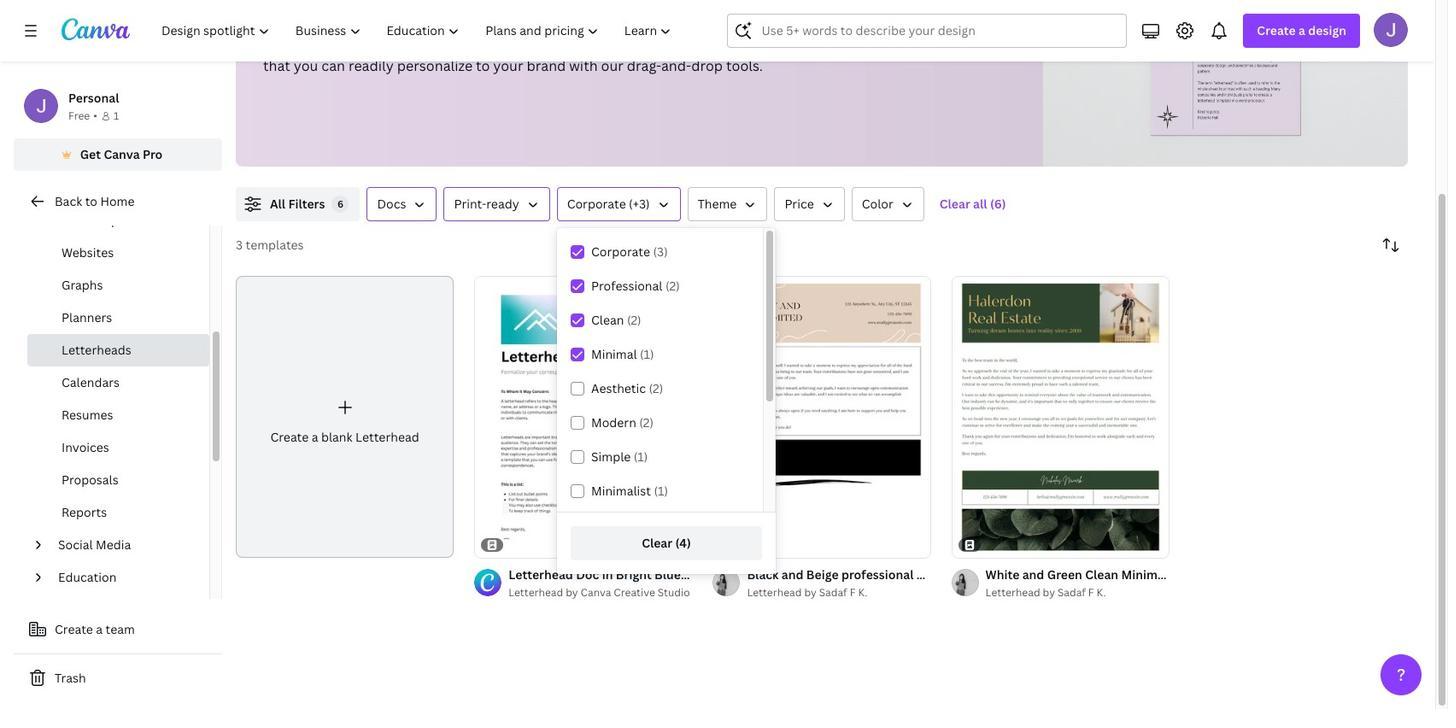 Task type: locate. For each thing, give the bounding box(es) containing it.
0 horizontal spatial with
[[512, 34, 541, 53]]

1 vertical spatial your
[[493, 56, 524, 75]]

docs button
[[367, 187, 437, 221]]

k.
[[858, 586, 868, 600], [1097, 586, 1107, 600]]

create inside create a team button
[[55, 621, 93, 638]]

social
[[58, 537, 93, 553]]

graphs link
[[27, 269, 209, 302]]

resumes link
[[27, 399, 209, 432]]

drag-
[[627, 56, 661, 75]]

create inside create a blank letterhead link
[[270, 429, 309, 445]]

level
[[478, 34, 509, 53]]

0 vertical spatial to
[[376, 34, 390, 53]]

calendars link
[[27, 367, 209, 399]]

websites link
[[27, 237, 209, 269]]

0 horizontal spatial canva
[[104, 146, 140, 162]]

2 by from the left
[[805, 586, 817, 600]]

canva inside button
[[104, 146, 140, 162]]

1 horizontal spatial by
[[805, 586, 817, 600]]

1 horizontal spatial to
[[376, 34, 390, 53]]

back to home link
[[14, 185, 222, 219]]

clear inside button
[[940, 196, 971, 212]]

2 k. from the left
[[1097, 586, 1107, 600]]

free
[[598, 34, 625, 53]]

print-ready
[[454, 196, 519, 212]]

0 horizontal spatial f
[[850, 586, 856, 600]]

0 vertical spatial corporate
[[567, 196, 626, 212]]

mind maps link
[[27, 204, 209, 237]]

letterhead
[[356, 429, 419, 445], [509, 586, 564, 600], [747, 586, 802, 600], [986, 586, 1041, 600]]

2 vertical spatial create
[[55, 621, 93, 638]]

home
[[100, 193, 135, 209]]

1 horizontal spatial templates
[[701, 34, 767, 53]]

corporate inside button
[[567, 196, 626, 212]]

2 vertical spatial to
[[85, 193, 97, 209]]

studio
[[658, 586, 690, 600]]

canva
[[104, 146, 140, 162], [581, 586, 611, 600]]

templates right 3
[[246, 237, 304, 253]]

1 horizontal spatial letterhead by sadaf f k. link
[[986, 585, 1170, 602]]

a for blank
[[312, 429, 318, 445]]

trash
[[55, 670, 86, 686]]

1 vertical spatial (1)
[[634, 449, 648, 465]]

letterhead by sadaf f k. for white and green clean minimalist real estate company letterhead doc image
[[986, 586, 1107, 600]]

back
[[55, 193, 82, 209]]

a left team
[[96, 621, 103, 638]]

(+3)
[[629, 196, 650, 212]]

our
[[601, 56, 624, 75]]

corporate left (+3) on the top of page
[[567, 196, 626, 212]]

3 by from the left
[[1043, 586, 1056, 600]]

1 vertical spatial clear
[[642, 535, 673, 551]]

0 horizontal spatial by
[[566, 586, 578, 600]]

(1) right minimalist
[[654, 483, 668, 499]]

resumes
[[62, 407, 113, 423]]

(2) down the (3)
[[666, 278, 680, 294]]

with up "brand"
[[512, 34, 541, 53]]

0 vertical spatial with
[[512, 34, 541, 53]]

1 by from the left
[[566, 586, 578, 600]]

2 f from the left
[[1089, 586, 1095, 600]]

1 f from the left
[[850, 586, 856, 600]]

personalize
[[397, 56, 473, 75]]

print-
[[454, 196, 487, 212]]

1 horizontal spatial k.
[[1097, 586, 1107, 600]]

1 horizontal spatial sadaf
[[1058, 586, 1086, 600]]

mind maps
[[62, 212, 125, 228]]

top level navigation element
[[150, 14, 687, 48]]

a for team
[[96, 621, 103, 638]]

Search search field
[[762, 15, 1117, 47]]

create
[[1258, 22, 1296, 38], [270, 429, 309, 445], [55, 621, 93, 638]]

create a design button
[[1244, 14, 1361, 48]]

6
[[338, 197, 344, 210]]

drop
[[692, 56, 723, 75]]

0 horizontal spatial create
[[55, 621, 93, 638]]

1 letterhead by sadaf f k. link from the left
[[747, 585, 931, 602]]

0 horizontal spatial letterhead by sadaf f k.
[[747, 586, 868, 600]]

k. for black and beige professional minimalist business letterhead doc image letterhead by sadaf f k. link
[[858, 586, 868, 600]]

to up mind maps
[[85, 193, 97, 209]]

1 horizontal spatial letterhead by sadaf f k.
[[986, 586, 1107, 600]]

clear for clear all (6)
[[940, 196, 971, 212]]

0 vertical spatial templates
[[701, 34, 767, 53]]

a left blank
[[312, 429, 318, 445]]

0 horizontal spatial k.
[[858, 586, 868, 600]]

white and green clean minimalist real estate company letterhead doc image
[[952, 276, 1170, 558]]

None search field
[[728, 14, 1128, 48]]

2 horizontal spatial create
[[1258, 22, 1296, 38]]

2 horizontal spatial to
[[476, 56, 490, 75]]

readily
[[349, 56, 394, 75]]

(2) right clean
[[627, 312, 642, 328]]

create left blank
[[270, 429, 309, 445]]

(2) right modern
[[640, 415, 654, 431]]

1 letterhead by sadaf f k. from the left
[[747, 586, 868, 600]]

a inside button
[[96, 621, 103, 638]]

filters
[[288, 196, 325, 212]]

2 sadaf from the left
[[1058, 586, 1086, 600]]

a left the 'whole'
[[393, 34, 401, 53]]

a inside dropdown button
[[1299, 22, 1306, 38]]

create for create a blank letterhead
[[270, 429, 309, 445]]

all filters
[[270, 196, 325, 212]]

with down 'canva's' at the top left of page
[[570, 56, 598, 75]]

to up the 'readily'
[[376, 34, 390, 53]]

clear (4)
[[642, 535, 691, 551]]

clear inside "button"
[[642, 535, 673, 551]]

0 vertical spatial canva
[[104, 146, 140, 162]]

0 horizontal spatial your
[[296, 34, 326, 53]]

theme button
[[688, 187, 768, 221]]

letterhead for letterhead doc in bright blue bright purple classic professional style image
[[509, 586, 564, 600]]

your down level
[[493, 56, 524, 75]]

you
[[294, 56, 318, 75]]

1 horizontal spatial canva
[[581, 586, 611, 600]]

0 horizontal spatial sadaf
[[819, 586, 848, 600]]

take
[[263, 34, 293, 53]]

1 horizontal spatial f
[[1089, 586, 1095, 600]]

1 sadaf from the left
[[819, 586, 848, 600]]

by
[[566, 586, 578, 600], [805, 586, 817, 600], [1043, 586, 1056, 600]]

2 vertical spatial (1)
[[654, 483, 668, 499]]

templates
[[701, 34, 767, 53], [246, 237, 304, 253]]

to down level
[[476, 56, 490, 75]]

0 vertical spatial clear
[[940, 196, 971, 212]]

(1) right simple
[[634, 449, 648, 465]]

corporate (+3) button
[[557, 187, 681, 221]]

(2)
[[666, 278, 680, 294], [627, 312, 642, 328], [649, 380, 664, 397], [640, 415, 654, 431]]

simple (1)
[[591, 449, 648, 465]]

(1) for minimalist (1)
[[654, 483, 668, 499]]

0 vertical spatial create
[[1258, 22, 1296, 38]]

with
[[512, 34, 541, 53], [570, 56, 598, 75]]

to inside back to home link
[[85, 193, 97, 209]]

1 vertical spatial create
[[270, 429, 309, 445]]

clear left all
[[940, 196, 971, 212]]

tools.
[[727, 56, 763, 75]]

corporate for corporate (3)
[[591, 244, 650, 260]]

letterhead for white and green clean minimalist real estate company letterhead doc image
[[986, 586, 1041, 600]]

1 vertical spatial with
[[570, 56, 598, 75]]

0 vertical spatial (1)
[[640, 346, 654, 362]]

1 k. from the left
[[858, 586, 868, 600]]

letterhead templates image
[[1044, 0, 1409, 167], [1151, 0, 1301, 136]]

free •
[[68, 109, 97, 123]]

f for black and beige professional minimalist business letterhead doc image letterhead by sadaf f k. link
[[850, 586, 856, 600]]

create left design
[[1258, 22, 1296, 38]]

2 letterhead by sadaf f k. from the left
[[986, 586, 1107, 600]]

create left team
[[55, 621, 93, 638]]

1 horizontal spatial create
[[270, 429, 309, 445]]

0 horizontal spatial templates
[[246, 237, 304, 253]]

your up you
[[296, 34, 326, 53]]

a left design
[[1299, 22, 1306, 38]]

(1) right minimal
[[640, 346, 654, 362]]

templates up tools.
[[701, 34, 767, 53]]

letterhead by sadaf f k. link for white and green clean minimalist real estate company letterhead doc image
[[986, 585, 1170, 602]]

social media
[[58, 537, 131, 553]]

letterhead by sadaf f k.
[[747, 586, 868, 600], [986, 586, 1107, 600]]

1 horizontal spatial with
[[570, 56, 598, 75]]

2 horizontal spatial by
[[1043, 586, 1056, 600]]

letters
[[329, 34, 373, 53]]

f for white and green clean minimalist real estate company letterhead doc image's letterhead by sadaf f k. link
[[1089, 586, 1095, 600]]

can
[[322, 56, 345, 75]]

(2) right aesthetic
[[649, 380, 664, 397]]

minimal (1)
[[591, 346, 654, 362]]

sadaf
[[819, 586, 848, 600], [1058, 586, 1086, 600]]

modern (2)
[[591, 415, 654, 431]]

1 vertical spatial to
[[476, 56, 490, 75]]

letterhead doc in bright blue bright purple classic professional style image
[[475, 276, 693, 558]]

0 horizontal spatial letterhead by sadaf f k. link
[[747, 585, 931, 602]]

create for create a design
[[1258, 22, 1296, 38]]

1 vertical spatial corporate
[[591, 244, 650, 260]]

1 letterhead templates image from the left
[[1044, 0, 1409, 167]]

education
[[58, 569, 117, 585]]

all
[[974, 196, 988, 212]]

(3)
[[653, 244, 668, 260]]

f
[[850, 586, 856, 600], [1089, 586, 1095, 600]]

1 vertical spatial canva
[[581, 586, 611, 600]]

clean (2)
[[591, 312, 642, 328]]

and-
[[661, 56, 692, 75]]

pro
[[143, 146, 163, 162]]

corporate
[[567, 196, 626, 212], [591, 244, 650, 260]]

corporate up the professional
[[591, 244, 650, 260]]

clear left (4)
[[642, 535, 673, 551]]

create inside create a design dropdown button
[[1258, 22, 1296, 38]]

clear all (6) button
[[931, 187, 1015, 221]]

1 horizontal spatial clear
[[940, 196, 971, 212]]

canva left creative
[[581, 586, 611, 600]]

black and beige professional minimalist business letterhead doc image
[[713, 276, 931, 558]]

get canva pro
[[80, 146, 163, 162]]

creative
[[614, 586, 655, 600]]

create a blank letterhead link
[[236, 276, 454, 558]]

0 horizontal spatial clear
[[642, 535, 673, 551]]

personal
[[68, 90, 119, 106]]

create a blank letterhead element
[[236, 276, 454, 558]]

0 horizontal spatial to
[[85, 193, 97, 209]]

2 letterhead by sadaf f k. link from the left
[[986, 585, 1170, 602]]

6 filter options selected element
[[332, 196, 349, 213]]

canva left pro
[[104, 146, 140, 162]]

reports link
[[27, 497, 209, 529]]



Task type: describe. For each thing, give the bounding box(es) containing it.
k. for white and green clean minimalist real estate company letterhead doc image's letterhead by sadaf f k. link
[[1097, 586, 1107, 600]]

templates inside take your letters to a whole new level with canva's free letterhead templates that you can readily personalize to your brand with our drag-and-drop tools.
[[701, 34, 767, 53]]

letterhead by sadaf f k. link for black and beige professional minimalist business letterhead doc image
[[747, 585, 931, 602]]

price button
[[775, 187, 845, 221]]

new
[[447, 34, 474, 53]]

(2) for aesthetic (2)
[[649, 380, 664, 397]]

education link
[[51, 562, 199, 594]]

clean
[[591, 312, 624, 328]]

canva's
[[544, 34, 595, 53]]

sadaf for black and beige professional minimalist business letterhead doc image letterhead by sadaf f k. link
[[819, 586, 848, 600]]

calendars
[[62, 374, 120, 391]]

2 letterhead templates image from the left
[[1151, 0, 1301, 136]]

3
[[236, 237, 243, 253]]

0 vertical spatial your
[[296, 34, 326, 53]]

a inside take your letters to a whole new level with canva's free letterhead templates that you can readily personalize to your brand with our drag-and-drop tools.
[[393, 34, 401, 53]]

(1) for minimal (1)
[[640, 346, 654, 362]]

create a team button
[[14, 613, 222, 647]]

trash link
[[14, 662, 222, 696]]

proposals
[[62, 472, 119, 488]]

(2) for modern (2)
[[640, 415, 654, 431]]

invoices link
[[27, 432, 209, 464]]

ready
[[487, 196, 519, 212]]

corporate for corporate (+3)
[[567, 196, 626, 212]]

corporate (3)
[[591, 244, 668, 260]]

aesthetic (2)
[[591, 380, 664, 397]]

get canva pro button
[[14, 138, 222, 171]]

3 templates
[[236, 237, 304, 253]]

media
[[96, 537, 131, 553]]

color
[[862, 196, 894, 212]]

Sort by button
[[1374, 228, 1409, 262]]

that
[[263, 56, 290, 75]]

clear all (6)
[[940, 196, 1007, 212]]

jacob simon image
[[1374, 13, 1409, 47]]

corporate (+3)
[[567, 196, 650, 212]]

clear for clear (4)
[[642, 535, 673, 551]]

modern
[[591, 415, 637, 431]]

proposals link
[[27, 464, 209, 497]]

letterhead for black and beige professional minimalist business letterhead doc image
[[747, 586, 802, 600]]

create for create a team
[[55, 621, 93, 638]]

(6)
[[991, 196, 1007, 212]]

take your letters to a whole new level with canva's free letterhead templates that you can readily personalize to your brand with our drag-and-drop tools.
[[263, 34, 767, 75]]

all
[[270, 196, 286, 212]]

theme
[[698, 196, 737, 212]]

social media link
[[51, 529, 199, 562]]

(1) for simple (1)
[[634, 449, 648, 465]]

design
[[1309, 22, 1347, 38]]

(2) for professional (2)
[[666, 278, 680, 294]]

create a team
[[55, 621, 135, 638]]

(4)
[[676, 535, 691, 551]]

graphs
[[62, 277, 103, 293]]

websites
[[62, 244, 114, 261]]

color button
[[852, 187, 925, 221]]

by for black and beige professional minimalist business letterhead doc image letterhead by sadaf f k. link
[[805, 586, 817, 600]]

letterhead
[[628, 34, 697, 53]]

1
[[114, 109, 119, 123]]

back to home
[[55, 193, 135, 209]]

docs
[[377, 196, 406, 212]]

create a design
[[1258, 22, 1347, 38]]

minimalist
[[591, 483, 651, 499]]

by for letterhead by canva creative studio link
[[566, 586, 578, 600]]

maps
[[94, 212, 125, 228]]

planners link
[[27, 302, 209, 334]]

letterhead by sadaf f k. for black and beige professional minimalist business letterhead doc image
[[747, 586, 868, 600]]

minimal
[[591, 346, 637, 362]]

(2) for clean (2)
[[627, 312, 642, 328]]

professional
[[591, 278, 663, 294]]

clear (4) button
[[571, 527, 762, 561]]

simple
[[591, 449, 631, 465]]

letterheads
[[62, 342, 131, 358]]

1 horizontal spatial your
[[493, 56, 524, 75]]

create a blank letterhead
[[270, 429, 419, 445]]

letterhead by canva creative studio
[[509, 586, 690, 600]]

a for design
[[1299, 22, 1306, 38]]

brand
[[527, 56, 566, 75]]

price
[[785, 196, 814, 212]]

mind
[[62, 212, 91, 228]]

blank
[[321, 429, 353, 445]]

minimalist (1)
[[591, 483, 668, 499]]

team
[[106, 621, 135, 638]]

free
[[68, 109, 90, 123]]

by for white and green clean minimalist real estate company letterhead doc image's letterhead by sadaf f k. link
[[1043, 586, 1056, 600]]

whole
[[404, 34, 444, 53]]

print-ready button
[[444, 187, 550, 221]]

1 vertical spatial templates
[[246, 237, 304, 253]]

reports
[[62, 504, 107, 521]]

professional (2)
[[591, 278, 680, 294]]

•
[[93, 109, 97, 123]]

planners
[[62, 309, 112, 326]]

letterhead by canva creative studio link
[[509, 585, 693, 602]]

invoices
[[62, 439, 109, 456]]

sadaf for white and green clean minimalist real estate company letterhead doc image's letterhead by sadaf f k. link
[[1058, 586, 1086, 600]]



Task type: vqa. For each thing, say whether or not it's contained in the screenshot.
Free
yes



